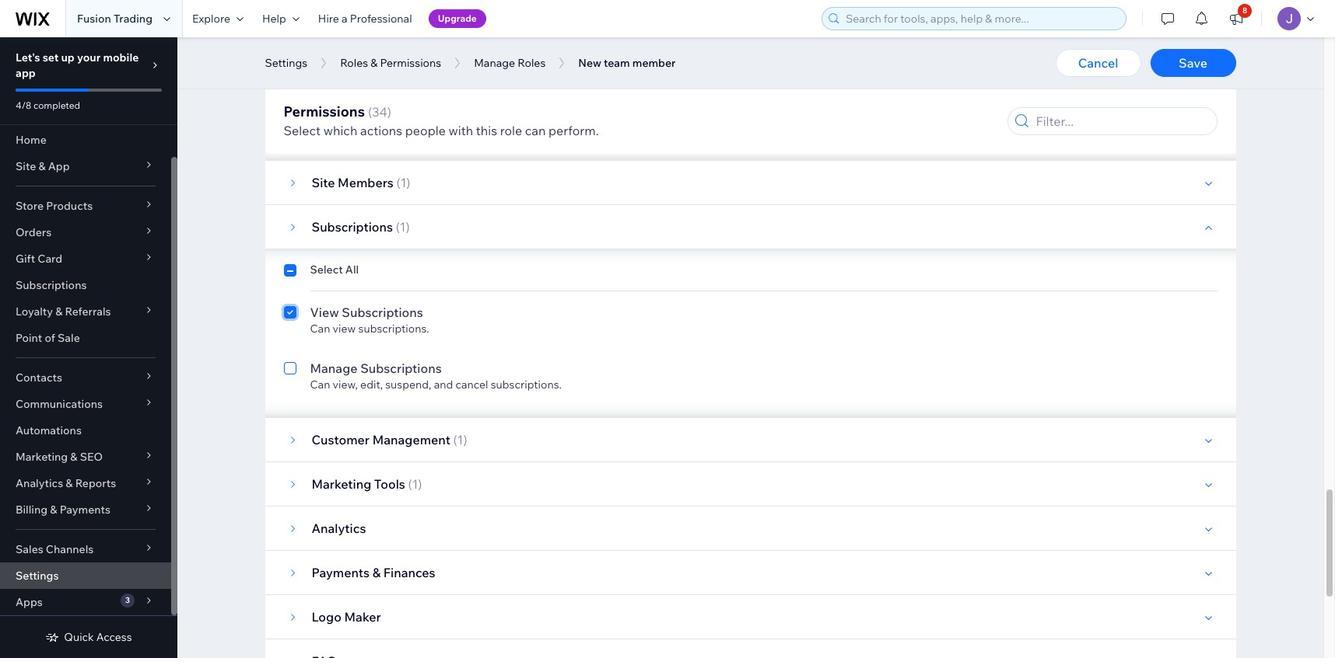 Task type: locate. For each thing, give the bounding box(es) containing it.
app. left team
[[569, 65, 591, 79]]

management up manage team & access settings can access to team & access settings in the pos app. at the left of the page
[[397, 65, 465, 79]]

1 horizontal spatial subscriptions.
[[491, 378, 562, 392]]

( inside permissions ( 34 ) select which actions people with this role can perform.
[[368, 104, 372, 120]]

Filter... field
[[1031, 108, 1212, 135]]

manage up view, at the bottom of page
[[310, 361, 358, 377]]

analytics & reports
[[16, 477, 116, 491]]

cash up 34
[[369, 65, 395, 79]]

1 vertical spatial the
[[516, 121, 533, 135]]

& left "seo"
[[70, 450, 77, 464]]

manage inside manage team & access settings can access to team & access settings in the pos app.
[[310, 103, 358, 119]]

roles down the a
[[340, 56, 368, 70]]

view
[[310, 305, 339, 321]]

access inside manage team & access settings can access to team & access settings in the pos app.
[[333, 121, 367, 135]]

cancel
[[1078, 55, 1118, 71]]

) for tools
[[418, 477, 422, 492]]

& right billing at the bottom left of page
[[50, 503, 57, 517]]

subscriptions. right view
[[358, 322, 429, 336]]

pos
[[543, 65, 567, 79], [536, 121, 559, 135]]

& for analytics & reports
[[66, 477, 73, 491]]

0 vertical spatial permissions
[[380, 56, 441, 70]]

point of sale link
[[0, 325, 171, 352]]

)
[[387, 104, 391, 120], [406, 175, 410, 191], [406, 219, 410, 235], [463, 433, 467, 448], [418, 477, 422, 492]]

) for management
[[463, 433, 467, 448]]

site & app
[[16, 159, 70, 174]]

access left to
[[333, 121, 367, 135]]

billing
[[16, 503, 48, 517]]

1 vertical spatial permissions
[[284, 103, 365, 121]]

subscriptions up the all
[[312, 219, 393, 235]]

management down upgrade button
[[393, 47, 471, 63]]

34
[[372, 104, 387, 120]]

can
[[310, 65, 330, 79], [310, 121, 330, 135], [310, 322, 330, 336], [310, 378, 330, 392]]

marketing inside dropdown button
[[16, 450, 68, 464]]

1 vertical spatial analytics
[[312, 521, 366, 537]]

apps
[[16, 596, 43, 610]]

payments & finances
[[312, 566, 435, 581]]

app. inside manage cash management settings can access cash management settings in the pos app.
[[569, 65, 591, 79]]

contacts
[[16, 371, 62, 385]]

1 vertical spatial subscriptions.
[[491, 378, 562, 392]]

site left members
[[312, 175, 335, 191]]

0 vertical spatial management
[[393, 47, 471, 63]]

0 vertical spatial subscriptions.
[[358, 322, 429, 336]]

0 vertical spatial in
[[512, 65, 522, 79]]

view
[[333, 322, 356, 336]]

1 down site members ( 1 )
[[400, 219, 406, 235]]

app
[[48, 159, 70, 174]]

1 horizontal spatial site
[[312, 175, 335, 191]]

( up to
[[368, 104, 372, 120]]

& right loyalty
[[55, 305, 63, 319]]

suspend,
[[385, 378, 431, 392]]

& inside 'button'
[[371, 56, 378, 70]]

team
[[604, 56, 630, 70]]

fusion trading
[[77, 12, 153, 26]]

& left app
[[38, 159, 46, 174]]

marketing
[[16, 450, 68, 464], [312, 477, 371, 492]]

app. right the can
[[561, 121, 583, 135]]

1 vertical spatial access
[[333, 121, 367, 135]]

4 can from the top
[[310, 378, 330, 392]]

settings inside sidebar element
[[16, 570, 59, 584]]

payments inside popup button
[[60, 503, 110, 517]]

pos inside manage cash management settings can access cash management settings in the pos app.
[[543, 65, 567, 79]]

settings
[[473, 47, 523, 63], [265, 56, 307, 70], [468, 65, 510, 79], [450, 103, 499, 119], [460, 121, 502, 135], [16, 570, 59, 584]]

& left 'finances'
[[372, 566, 381, 581]]

0 horizontal spatial permissions
[[284, 103, 365, 121]]

2 access from the top
[[333, 121, 367, 135]]

hire
[[318, 12, 339, 26]]

subscriptions down card
[[16, 279, 87, 293]]

2 vertical spatial access
[[96, 631, 132, 645]]

access left this
[[422, 121, 457, 135]]

0 horizontal spatial site
[[16, 159, 36, 174]]

access inside sidebar element
[[96, 631, 132, 645]]

( down cancel
[[453, 433, 457, 448]]

permissions down professional
[[380, 56, 441, 70]]

1 vertical spatial access
[[422, 121, 457, 135]]

manage down upgrade button
[[474, 56, 515, 70]]

access
[[333, 65, 367, 79], [333, 121, 367, 135]]

) right tools
[[418, 477, 422, 492]]

1 vertical spatial pos
[[536, 121, 559, 135]]

access right quick
[[96, 631, 132, 645]]

contacts button
[[0, 365, 171, 391]]

edit,
[[360, 378, 383, 392]]

logo maker
[[312, 610, 381, 626]]

1 vertical spatial app.
[[561, 121, 583, 135]]

subscriptions link
[[0, 272, 171, 299]]

pos inside manage team & access settings can access to team & access settings in the pos app.
[[536, 121, 559, 135]]

trading
[[114, 12, 153, 26]]

0 vertical spatial cash
[[360, 47, 390, 63]]

help button
[[253, 0, 309, 37]]

0 vertical spatial access
[[406, 103, 447, 119]]

let's
[[16, 51, 40, 65]]

marketing down customer
[[312, 477, 371, 492]]

this
[[476, 123, 497, 138]]

& for loyalty & referrals
[[55, 305, 63, 319]]

0 vertical spatial marketing
[[16, 450, 68, 464]]

1 horizontal spatial roles
[[518, 56, 546, 70]]

access up people
[[406, 103, 447, 119]]

can inside manage team & access settings can access to team & access settings in the pos app.
[[310, 121, 330, 135]]

0 horizontal spatial analytics
[[16, 477, 63, 491]]

app. inside manage team & access settings can access to team & access settings in the pos app.
[[561, 121, 583, 135]]

analytics & reports button
[[0, 471, 171, 497]]

& inside dropdown button
[[55, 305, 63, 319]]

1 right tools
[[412, 477, 418, 492]]

can inside manage subscriptions can view, edit, suspend, and cancel subscriptions.
[[310, 378, 330, 392]]

& inside popup button
[[50, 503, 57, 517]]

cash down professional
[[360, 47, 390, 63]]

& left reports
[[66, 477, 73, 491]]

3 can from the top
[[310, 322, 330, 336]]

site inside dropdown button
[[16, 159, 36, 174]]

select
[[284, 123, 321, 138], [310, 263, 343, 277]]

can down view
[[310, 322, 330, 336]]

roles left new
[[518, 56, 546, 70]]

manage inside manage cash management settings can access cash management settings in the pos app.
[[310, 47, 358, 63]]

manage inside manage subscriptions can view, edit, suspend, and cancel subscriptions.
[[310, 361, 358, 377]]

subscriptions. right cancel
[[491, 378, 562, 392]]

orders
[[16, 226, 52, 240]]

None checkbox
[[284, 46, 296, 79], [284, 102, 296, 135], [284, 263, 296, 282], [284, 303, 296, 336], [284, 359, 296, 392], [284, 46, 296, 79], [284, 102, 296, 135], [284, 263, 296, 282], [284, 303, 296, 336], [284, 359, 296, 392]]

sales channels button
[[0, 537, 171, 563]]

subscriptions.
[[358, 322, 429, 336], [491, 378, 562, 392]]

permissions inside permissions ( 34 ) select which actions people with this role can perform.
[[284, 103, 365, 121]]

roles & permissions button
[[332, 51, 449, 75]]

help
[[262, 12, 286, 26]]

marketing for marketing & seo
[[16, 450, 68, 464]]

pos left new
[[543, 65, 567, 79]]

marketing & seo
[[16, 450, 103, 464]]

1 vertical spatial site
[[312, 175, 335, 191]]

& right actions
[[412, 121, 419, 135]]

1 horizontal spatial payments
[[312, 566, 370, 581]]

payments down analytics & reports dropdown button
[[60, 503, 110, 517]]

subscriptions inside manage subscriptions can view, edit, suspend, and cancel subscriptions.
[[360, 361, 442, 377]]

point
[[16, 331, 42, 345]]

subscriptions. inside manage subscriptions can view, edit, suspend, and cancel subscriptions.
[[491, 378, 562, 392]]

1 vertical spatial select
[[310, 263, 343, 277]]

site down home
[[16, 159, 36, 174]]

can left to
[[310, 121, 330, 135]]

subscriptions up view
[[342, 305, 423, 321]]

manage subscriptions can view, edit, suspend, and cancel subscriptions.
[[310, 361, 562, 392]]

loyalty & referrals button
[[0, 299, 171, 325]]

0 vertical spatial select
[[284, 123, 321, 138]]

( for members
[[396, 175, 400, 191]]

& down professional
[[371, 56, 378, 70]]

2 can from the top
[[310, 121, 330, 135]]

manage inside manage roles button
[[474, 56, 515, 70]]

can inside view subscriptions can view subscriptions.
[[310, 322, 330, 336]]

logo
[[312, 610, 342, 626]]

& for billing & payments
[[50, 503, 57, 517]]

orders button
[[0, 219, 171, 246]]

select left the all
[[310, 263, 343, 277]]

4/8 completed
[[16, 100, 80, 111]]

upgrade
[[438, 12, 477, 24]]

1 roles from the left
[[340, 56, 368, 70]]

loyalty
[[16, 305, 53, 319]]

1 can from the top
[[310, 65, 330, 79]]

0 vertical spatial the
[[524, 65, 541, 79]]

4/8
[[16, 100, 31, 111]]

analytics up billing at the bottom left of page
[[16, 477, 63, 491]]

can down hire
[[310, 65, 330, 79]]

roles inside 'button'
[[340, 56, 368, 70]]

home
[[16, 133, 47, 147]]

1 access from the top
[[333, 65, 367, 79]]

channels
[[46, 543, 94, 557]]

roles
[[340, 56, 368, 70], [518, 56, 546, 70]]

subscriptions. inside view subscriptions can view subscriptions.
[[358, 322, 429, 336]]

a
[[342, 12, 348, 26]]

analytics inside dropdown button
[[16, 477, 63, 491]]

1 right members
[[400, 175, 406, 191]]

0 vertical spatial app.
[[569, 65, 591, 79]]

1 vertical spatial payments
[[312, 566, 370, 581]]

2 vertical spatial management
[[372, 433, 450, 448]]

manage for roles
[[474, 56, 515, 70]]

0 horizontal spatial subscriptions.
[[358, 322, 429, 336]]

management
[[393, 47, 471, 63], [397, 65, 465, 79], [372, 433, 450, 448]]

marketing down automations
[[16, 450, 68, 464]]

0 vertical spatial site
[[16, 159, 36, 174]]

the left new
[[524, 65, 541, 79]]

manage up which
[[310, 103, 358, 119]]

1 vertical spatial marketing
[[312, 477, 371, 492]]

payments
[[60, 503, 110, 517], [312, 566, 370, 581]]

referrals
[[65, 305, 111, 319]]

subscriptions inside 'link'
[[16, 279, 87, 293]]

payments up logo maker on the bottom of the page
[[312, 566, 370, 581]]

manage cash management settings can access cash management settings in the pos app.
[[310, 47, 591, 79]]

perform.
[[549, 123, 599, 138]]

1
[[400, 175, 406, 191], [400, 219, 406, 235], [457, 433, 463, 448], [412, 477, 418, 492]]

( right tools
[[408, 477, 412, 492]]

) up actions
[[387, 104, 391, 120]]

0 vertical spatial pos
[[543, 65, 567, 79]]

1 horizontal spatial permissions
[[380, 56, 441, 70]]

the right this
[[516, 121, 533, 135]]

select left which
[[284, 123, 321, 138]]

0 horizontal spatial roles
[[340, 56, 368, 70]]

0 horizontal spatial marketing
[[16, 450, 68, 464]]

let's set up your mobile app
[[16, 51, 139, 80]]

automations
[[16, 424, 82, 438]]

) for members
[[406, 175, 410, 191]]

permissions up which
[[284, 103, 365, 121]]

team up to
[[360, 103, 392, 119]]

) down cancel
[[463, 433, 467, 448]]

access down the a
[[333, 65, 367, 79]]

of
[[45, 331, 55, 345]]

(
[[368, 104, 372, 120], [396, 175, 400, 191], [396, 219, 400, 235], [453, 433, 457, 448], [408, 477, 412, 492]]

0 vertical spatial team
[[360, 103, 392, 119]]

) right members
[[406, 175, 410, 191]]

select inside permissions ( 34 ) select which actions people with this role can perform.
[[284, 123, 321, 138]]

manage down hire
[[310, 47, 358, 63]]

1 vertical spatial in
[[505, 121, 514, 135]]

1 down cancel
[[457, 433, 463, 448]]

0 horizontal spatial payments
[[60, 503, 110, 517]]

1 horizontal spatial marketing
[[312, 477, 371, 492]]

in up role
[[512, 65, 522, 79]]

0 vertical spatial analytics
[[16, 477, 63, 491]]

analytics for analytics & reports
[[16, 477, 63, 491]]

analytics for analytics
[[312, 521, 366, 537]]

manage for cash
[[310, 47, 358, 63]]

store products button
[[0, 193, 171, 219]]

can left view, at the bottom of page
[[310, 378, 330, 392]]

permissions
[[380, 56, 441, 70], [284, 103, 365, 121]]

0 vertical spatial access
[[333, 65, 367, 79]]

team right to
[[382, 121, 410, 135]]

0 vertical spatial payments
[[60, 503, 110, 517]]

in inside manage cash management settings can access cash management settings in the pos app.
[[512, 65, 522, 79]]

subscriptions up suspend,
[[360, 361, 442, 377]]

permissions ( 34 ) select which actions people with this role can perform.
[[284, 103, 599, 138]]

manage for team
[[310, 103, 358, 119]]

site for site members ( 1 )
[[312, 175, 335, 191]]

the inside manage team & access settings can access to team & access settings in the pos app.
[[516, 121, 533, 135]]

& for marketing & seo
[[70, 450, 77, 464]]

1 horizontal spatial analytics
[[312, 521, 366, 537]]

customer management ( 1 )
[[312, 433, 467, 448]]

( right members
[[396, 175, 400, 191]]

in right this
[[505, 121, 514, 135]]

( for management
[[453, 433, 457, 448]]

pos right role
[[536, 121, 559, 135]]

analytics down marketing tools ( 1 )
[[312, 521, 366, 537]]

2 roles from the left
[[518, 56, 546, 70]]

management up tools
[[372, 433, 450, 448]]



Task type: describe. For each thing, give the bounding box(es) containing it.
upgrade button
[[428, 9, 486, 28]]

card
[[38, 252, 62, 266]]

save
[[1179, 55, 1207, 71]]

store
[[16, 199, 44, 213]]

mobile
[[103, 51, 139, 65]]

hire a professional
[[318, 12, 412, 26]]

( for tools
[[408, 477, 412, 492]]

site for site & app
[[16, 159, 36, 174]]

new team member button
[[571, 51, 683, 75]]

completed
[[33, 100, 80, 111]]

( down site members ( 1 )
[[396, 219, 400, 235]]

billing & payments button
[[0, 497, 171, 524]]

hire a professional link
[[309, 0, 421, 37]]

roles inside button
[[518, 56, 546, 70]]

communications button
[[0, 391, 171, 418]]

1 vertical spatial cash
[[369, 65, 395, 79]]

actions
[[360, 123, 402, 138]]

save button
[[1150, 49, 1236, 77]]

subscriptions inside view subscriptions can view subscriptions.
[[342, 305, 423, 321]]

sidebar element
[[0, 37, 177, 659]]

finances
[[383, 566, 435, 581]]

quick access
[[64, 631, 132, 645]]

can
[[525, 123, 546, 138]]

can inside manage cash management settings can access cash management settings in the pos app.
[[310, 65, 330, 79]]

3
[[125, 596, 130, 606]]

and
[[434, 378, 453, 392]]

1 vertical spatial team
[[382, 121, 410, 135]]

manage roles
[[474, 56, 546, 70]]

the inside manage cash management settings can access cash management settings in the pos app.
[[524, 65, 541, 79]]

marketing tools ( 1 )
[[312, 477, 422, 492]]

which
[[323, 123, 357, 138]]

automations link
[[0, 418, 171, 444]]

reports
[[75, 477, 116, 491]]

maker
[[344, 610, 381, 626]]

people
[[405, 123, 446, 138]]

gift card
[[16, 252, 62, 266]]

billing & payments
[[16, 503, 110, 517]]

with
[[448, 123, 473, 138]]

sales
[[16, 543, 43, 557]]

manage for subscriptions
[[310, 361, 358, 377]]

& for roles & permissions
[[371, 56, 378, 70]]

1 for management
[[457, 433, 463, 448]]

sales channels
[[16, 543, 94, 557]]

store products
[[16, 199, 93, 213]]

) down site members ( 1 )
[[406, 219, 410, 235]]

gift
[[16, 252, 35, 266]]

permissions inside roles & permissions 'button'
[[380, 56, 441, 70]]

fusion
[[77, 12, 111, 26]]

) inside permissions ( 34 ) select which actions people with this role can perform.
[[387, 104, 391, 120]]

all
[[345, 263, 359, 277]]

quick access button
[[45, 631, 132, 645]]

marketing & seo button
[[0, 444, 171, 471]]

1 for tools
[[412, 477, 418, 492]]

gift card button
[[0, 246, 171, 272]]

in inside manage team & access settings can access to team & access settings in the pos app.
[[505, 121, 514, 135]]

1 for members
[[400, 175, 406, 191]]

to
[[369, 121, 380, 135]]

roles & permissions
[[340, 56, 441, 70]]

set
[[43, 51, 59, 65]]

home link
[[0, 127, 171, 153]]

new
[[578, 56, 601, 70]]

seo
[[80, 450, 103, 464]]

8
[[1243, 5, 1247, 16]]

role
[[500, 123, 522, 138]]

members
[[338, 175, 394, 191]]

view subscriptions can view subscriptions.
[[310, 305, 429, 336]]

your
[[77, 51, 101, 65]]

site members ( 1 )
[[312, 175, 410, 191]]

subscriptions ( 1 )
[[312, 219, 410, 235]]

settings button
[[257, 51, 315, 75]]

settings inside button
[[265, 56, 307, 70]]

member
[[632, 56, 676, 70]]

access inside manage cash management settings can access cash management settings in the pos app.
[[333, 65, 367, 79]]

explore
[[192, 12, 230, 26]]

tools
[[374, 477, 405, 492]]

view,
[[333, 378, 358, 392]]

& for payments & finances
[[372, 566, 381, 581]]

communications
[[16, 398, 103, 412]]

& right 34
[[395, 103, 403, 119]]

new team member
[[578, 56, 676, 70]]

quick
[[64, 631, 94, 645]]

products
[[46, 199, 93, 213]]

1 vertical spatial management
[[397, 65, 465, 79]]

marketing for marketing tools ( 1 )
[[312, 477, 371, 492]]

manage team & access settings can access to team & access settings in the pos app.
[[310, 103, 583, 135]]

site & app button
[[0, 153, 171, 180]]

customer
[[312, 433, 370, 448]]

& for site & app
[[38, 159, 46, 174]]

manage roles button
[[466, 51, 553, 75]]

Search for tools, apps, help & more... field
[[841, 8, 1121, 30]]

8 button
[[1219, 0, 1253, 37]]



Task type: vqa. For each thing, say whether or not it's contained in the screenshot.
select a product Field
no



